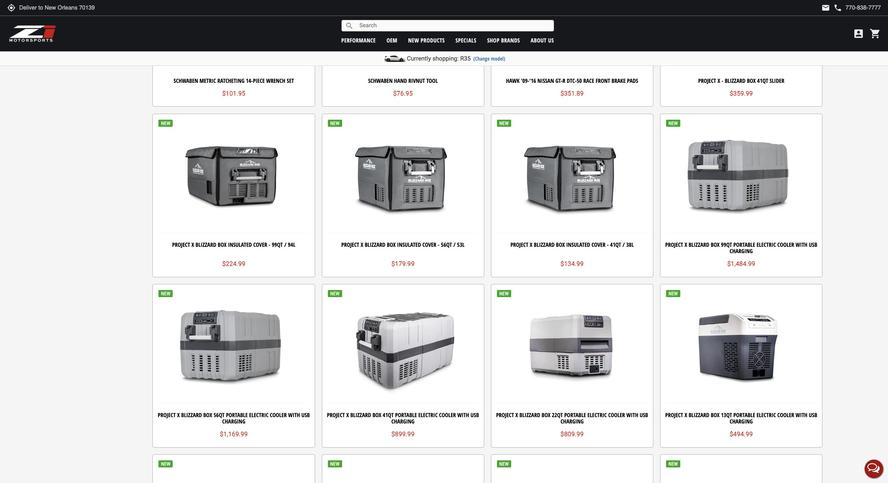 Task type: vqa. For each thing, say whether or not it's contained in the screenshot.
topmost to
no



Task type: describe. For each thing, give the bounding box(es) containing it.
oem
[[387, 36, 398, 44]]

hawk '09-'16 nissan gt-r dtc-50 race front brake pads
[[506, 77, 639, 85]]

cooler for project x blizzard box 41qt portable electric cooler with usb charging
[[439, 412, 456, 420]]

cover for 99qt
[[253, 241, 267, 249]]

about
[[531, 36, 547, 44]]

schwaben metric ratcheting 14-piece wrench set
[[174, 77, 294, 85]]

$101.95
[[222, 90, 246, 97]]

/ for 38l
[[623, 241, 625, 249]]

$179.99
[[392, 260, 415, 268]]

shop brands link
[[488, 36, 520, 44]]

shop brands
[[488, 36, 520, 44]]

cover for 56qt
[[423, 241, 437, 249]]

mail link
[[822, 4, 831, 12]]

gt-
[[556, 77, 563, 85]]

project for project x blizzard box 13qt portable electric cooler with usb charging
[[666, 412, 684, 420]]

box for project x blizzard box 22qt portable electric cooler with usb charging
[[542, 412, 551, 420]]

usb for project x blizzard box 13qt portable electric cooler with usb charging
[[809, 412, 818, 420]]

usb for project x blizzard box 41qt portable electric cooler with usb charging
[[471, 412, 479, 420]]

schwaben for schwaben hand rivnut tool
[[368, 77, 393, 85]]

project for project x blizzard box 41qt portable electric cooler with usb charging
[[327, 412, 345, 420]]

94l
[[288, 241, 296, 249]]

shop
[[488, 36, 500, 44]]

with for project x blizzard box 99qt portable electric cooler with usb charging
[[796, 241, 808, 249]]

$76.95
[[393, 90, 413, 97]]

insulated for 41qt
[[567, 241, 591, 249]]

account_box link
[[852, 28, 867, 39]]

blizzard for project x blizzard box 99qt portable electric cooler with usb charging
[[689, 241, 710, 249]]

'09-
[[521, 77, 530, 85]]

brake
[[612, 77, 626, 85]]

cooler for project x blizzard box 99qt portable electric cooler with usb charging
[[778, 241, 795, 249]]

- for project x blizzard box insulated cover - 41qt / 38l
[[607, 241, 609, 249]]

insulated for 99qt
[[228, 241, 252, 249]]

electric for 56qt
[[249, 412, 269, 420]]

electric for 13qt
[[757, 412, 777, 420]]

about us
[[531, 36, 554, 44]]

account_box
[[854, 28, 865, 39]]

slider
[[770, 77, 785, 85]]

box for project x blizzard box insulated cover - 41qt / 38l
[[556, 241, 565, 249]]

portable for 22qt
[[565, 412, 587, 420]]

phone link
[[834, 4, 882, 12]]

r35
[[461, 55, 471, 62]]

- for project x blizzard box insulated cover - 56qt / 53l
[[438, 241, 440, 249]]

charging for 22qt
[[561, 418, 584, 426]]

$809.99
[[561, 431, 584, 439]]

r
[[563, 77, 566, 85]]

cooler for project x blizzard box 13qt portable electric cooler with usb charging
[[778, 412, 795, 420]]

box for project x blizzard box 56qt portable electric cooler with usb charging
[[203, 412, 212, 420]]

$359.99
[[730, 90, 753, 97]]

with for project x blizzard box 22qt portable electric cooler with usb charging
[[627, 412, 639, 420]]

brands
[[501, 36, 520, 44]]

model)
[[491, 55, 506, 62]]

blizzard for project x blizzard box insulated cover - 99qt / 94l
[[196, 241, 216, 249]]

Search search field
[[354, 20, 554, 31]]

front
[[596, 77, 611, 85]]

currently
[[407, 55, 431, 62]]

blizzard for project x blizzard box 22qt portable electric cooler with usb charging
[[520, 412, 541, 420]]

oem link
[[387, 36, 398, 44]]

z1 motorsports logo image
[[9, 25, 57, 43]]

$494.99
[[730, 431, 753, 439]]

usb for project x blizzard box 99qt portable electric cooler with usb charging
[[809, 241, 818, 249]]

x for project x blizzard box insulated cover - 41qt / 38l
[[530, 241, 533, 249]]

new
[[408, 36, 419, 44]]

project x blizzard box 22qt portable electric cooler with usb charging
[[496, 412, 649, 426]]

'16
[[530, 77, 536, 85]]

race
[[584, 77, 595, 85]]

x for project x blizzard box insulated cover - 56qt / 53l
[[361, 241, 364, 249]]

with for project x blizzard box 41qt portable electric cooler with usb charging
[[458, 412, 469, 420]]

50
[[577, 77, 582, 85]]

x for project x blizzard box 13qt portable electric cooler with usb charging
[[685, 412, 688, 420]]

project x blizzard box insulated cover - 41qt / 38l
[[511, 241, 634, 249]]

rivnut
[[409, 77, 425, 85]]

products
[[421, 36, 445, 44]]

blizzard for project x blizzard box insulated cover - 41qt / 38l
[[534, 241, 555, 249]]

set
[[287, 77, 294, 85]]

with for project x blizzard box 13qt portable electric cooler with usb charging
[[796, 412, 808, 420]]

x for project x - blizzard box 41qt slider
[[718, 77, 721, 85]]

x for project x blizzard box 41qt portable electric cooler with usb charging
[[346, 412, 349, 420]]

schwaben hand rivnut tool
[[368, 77, 438, 85]]

search
[[345, 21, 354, 30]]

nissan
[[538, 77, 554, 85]]

specials
[[456, 36, 477, 44]]

project x blizzard box 13qt portable electric cooler with usb charging
[[666, 412, 818, 426]]

wrench
[[266, 77, 286, 85]]

(change
[[474, 55, 490, 62]]

shopping_cart link
[[868, 28, 882, 39]]

performance
[[342, 36, 376, 44]]

piece
[[253, 77, 265, 85]]

$351.89
[[561, 90, 584, 97]]

phone
[[834, 4, 843, 12]]

$1,169.99
[[220, 431, 248, 439]]

performance link
[[342, 36, 376, 44]]

schwaben for schwaben metric ratcheting 14-piece wrench set
[[174, 77, 198, 85]]

project for project x blizzard box 99qt portable electric cooler with usb charging
[[666, 241, 684, 249]]



Task type: locate. For each thing, give the bounding box(es) containing it.
box for project x blizzard box insulated cover - 56qt / 53l
[[387, 241, 396, 249]]

2 cover from the left
[[423, 241, 437, 249]]

project x - blizzard box 41qt slider
[[699, 77, 785, 85]]

hand
[[394, 77, 407, 85]]

14-
[[246, 77, 253, 85]]

project inside project x blizzard box 41qt portable electric cooler with usb charging
[[327, 412, 345, 420]]

box inside project x blizzard box 99qt portable electric cooler with usb charging
[[711, 241, 720, 249]]

charging
[[730, 248, 753, 255], [222, 418, 246, 426], [392, 418, 415, 426], [561, 418, 584, 426], [730, 418, 753, 426]]

0 horizontal spatial 99qt
[[272, 241, 283, 249]]

with
[[796, 241, 808, 249], [288, 412, 300, 420], [458, 412, 469, 420], [627, 412, 639, 420], [796, 412, 808, 420]]

$134.99
[[561, 260, 584, 268]]

usb for project x blizzard box 22qt portable electric cooler with usb charging
[[640, 412, 649, 420]]

charging up $899.99
[[392, 418, 415, 426]]

cooler inside project x blizzard box 22qt portable electric cooler with usb charging
[[609, 412, 626, 420]]

electric inside the project x blizzard box 56qt portable electric cooler with usb charging
[[249, 412, 269, 420]]

1 99qt from the left
[[272, 241, 283, 249]]

x for project x blizzard box 22qt portable electric cooler with usb charging
[[516, 412, 518, 420]]

portable for 99qt
[[734, 241, 756, 249]]

41qt left 38l
[[611, 241, 622, 249]]

project inside project x blizzard box 99qt portable electric cooler with usb charging
[[666, 241, 684, 249]]

new products link
[[408, 36, 445, 44]]

99qt up $1,484.99
[[722, 241, 733, 249]]

1 horizontal spatial /
[[454, 241, 456, 249]]

22qt
[[552, 412, 563, 420]]

x
[[718, 77, 721, 85], [192, 241, 194, 249], [361, 241, 364, 249], [530, 241, 533, 249], [685, 241, 688, 249], [177, 412, 180, 420], [346, 412, 349, 420], [516, 412, 518, 420], [685, 412, 688, 420]]

1 schwaben from the left
[[174, 77, 198, 85]]

portable right 22qt
[[565, 412, 587, 420]]

41qt left slider
[[758, 77, 769, 85]]

2 vertical spatial 41qt
[[383, 412, 394, 420]]

charging inside project x blizzard box 22qt portable electric cooler with usb charging
[[561, 418, 584, 426]]

0 horizontal spatial 56qt
[[214, 412, 225, 420]]

1 / from the left
[[284, 241, 287, 249]]

- for project x blizzard box insulated cover - 99qt / 94l
[[269, 241, 271, 249]]

charging up $494.99 at right
[[730, 418, 753, 426]]

charging for 13qt
[[730, 418, 753, 426]]

56qt up $1,169.99
[[214, 412, 225, 420]]

electric inside project x blizzard box 41qt portable electric cooler with usb charging
[[419, 412, 438, 420]]

dtc-
[[567, 77, 577, 85]]

x inside project x blizzard box 41qt portable electric cooler with usb charging
[[346, 412, 349, 420]]

charging inside project x blizzard box 41qt portable electric cooler with usb charging
[[392, 418, 415, 426]]

tool
[[427, 77, 438, 85]]

blizzard inside the project x blizzard box 56qt portable electric cooler with usb charging
[[181, 412, 202, 420]]

with inside the project x blizzard box 56qt portable electric cooler with usb charging
[[288, 412, 300, 420]]

with inside "project x blizzard box 13qt portable electric cooler with usb charging"
[[796, 412, 808, 420]]

x for project x blizzard box insulated cover - 99qt / 94l
[[192, 241, 194, 249]]

1 cover from the left
[[253, 241, 267, 249]]

2 insulated from the left
[[397, 241, 421, 249]]

blizzard inside project x blizzard box 22qt portable electric cooler with usb charging
[[520, 412, 541, 420]]

cooler for project x blizzard box 22qt portable electric cooler with usb charging
[[609, 412, 626, 420]]

cooler inside project x blizzard box 99qt portable electric cooler with usb charging
[[778, 241, 795, 249]]

portable inside project x blizzard box 99qt portable electric cooler with usb charging
[[734, 241, 756, 249]]

mail
[[822, 4, 831, 12]]

usb inside project x blizzard box 99qt portable electric cooler with usb charging
[[809, 241, 818, 249]]

shopping_cart
[[870, 28, 882, 39]]

(change model) link
[[474, 55, 506, 62]]

portable inside project x blizzard box 41qt portable electric cooler with usb charging
[[395, 412, 417, 420]]

99qt left 94l
[[272, 241, 283, 249]]

usb inside the project x blizzard box 56qt portable electric cooler with usb charging
[[302, 412, 310, 420]]

usb
[[809, 241, 818, 249], [302, 412, 310, 420], [471, 412, 479, 420], [640, 412, 649, 420], [809, 412, 818, 420]]

56qt left the 53l
[[441, 241, 452, 249]]

with inside project x blizzard box 99qt portable electric cooler with usb charging
[[796, 241, 808, 249]]

2 schwaben from the left
[[368, 77, 393, 85]]

portable for 13qt
[[734, 412, 756, 420]]

cooler for project x blizzard box 56qt portable electric cooler with usb charging
[[270, 412, 287, 420]]

portable up $899.99
[[395, 412, 417, 420]]

cooler inside project x blizzard box 41qt portable electric cooler with usb charging
[[439, 412, 456, 420]]

project
[[699, 77, 717, 85], [172, 241, 190, 249], [342, 241, 359, 249], [511, 241, 529, 249], [666, 241, 684, 249], [158, 412, 176, 420], [327, 412, 345, 420], [496, 412, 514, 420], [666, 412, 684, 420]]

cover left 38l
[[592, 241, 606, 249]]

53l
[[457, 241, 465, 249]]

schwaben
[[174, 77, 198, 85], [368, 77, 393, 85]]

new products
[[408, 36, 445, 44]]

insulated up $224.99
[[228, 241, 252, 249]]

/ for 94l
[[284, 241, 287, 249]]

1 horizontal spatial 41qt
[[611, 241, 622, 249]]

blizzard for project x blizzard box insulated cover - 56qt / 53l
[[365, 241, 386, 249]]

charging for 41qt
[[392, 418, 415, 426]]

2 99qt from the left
[[722, 241, 733, 249]]

cover for 41qt
[[592, 241, 606, 249]]

blizzard for project x blizzard box 41qt portable electric cooler with usb charging
[[351, 412, 371, 420]]

project x blizzard box 41qt portable electric cooler with usb charging
[[327, 412, 479, 426]]

electric inside "project x blizzard box 13qt portable electric cooler with usb charging"
[[757, 412, 777, 420]]

blizzard inside project x blizzard box 99qt portable electric cooler with usb charging
[[689, 241, 710, 249]]

ratcheting
[[218, 77, 245, 85]]

with for project x blizzard box 56qt portable electric cooler with usb charging
[[288, 412, 300, 420]]

13qt
[[722, 412, 733, 420]]

blizzard for project x blizzard box 13qt portable electric cooler with usb charging
[[689, 412, 710, 420]]

1 horizontal spatial schwaben
[[368, 77, 393, 85]]

2 / from the left
[[454, 241, 456, 249]]

portable inside the project x blizzard box 56qt portable electric cooler with usb charging
[[226, 412, 248, 420]]

cover left 94l
[[253, 241, 267, 249]]

2 horizontal spatial 41qt
[[758, 77, 769, 85]]

2 horizontal spatial /
[[623, 241, 625, 249]]

1 horizontal spatial 56qt
[[441, 241, 452, 249]]

$899.99
[[392, 431, 415, 439]]

box inside project x blizzard box 22qt portable electric cooler with usb charging
[[542, 412, 551, 420]]

project inside the project x blizzard box 56qt portable electric cooler with usb charging
[[158, 412, 176, 420]]

56qt inside the project x blizzard box 56qt portable electric cooler with usb charging
[[214, 412, 225, 420]]

project x blizzard box insulated cover - 99qt / 94l
[[172, 241, 296, 249]]

0 vertical spatial 41qt
[[758, 77, 769, 85]]

x for project x blizzard box 56qt portable electric cooler with usb charging
[[177, 412, 180, 420]]

box for project x blizzard box insulated cover - 99qt / 94l
[[218, 241, 227, 249]]

project for project x blizzard box insulated cover - 41qt / 38l
[[511, 241, 529, 249]]

x inside project x blizzard box 99qt portable electric cooler with usb charging
[[685, 241, 688, 249]]

blizzard for project x blizzard box 56qt portable electric cooler with usb charging
[[181, 412, 202, 420]]

/ left 38l
[[623, 241, 625, 249]]

x inside the project x blizzard box 56qt portable electric cooler with usb charging
[[177, 412, 180, 420]]

0 horizontal spatial insulated
[[228, 241, 252, 249]]

us
[[549, 36, 554, 44]]

56qt
[[441, 241, 452, 249], [214, 412, 225, 420]]

schwaben left metric
[[174, 77, 198, 85]]

charging up $1,484.99
[[730, 248, 753, 255]]

2 horizontal spatial insulated
[[567, 241, 591, 249]]

/ for 53l
[[454, 241, 456, 249]]

project inside project x blizzard box 22qt portable electric cooler with usb charging
[[496, 412, 514, 420]]

0 horizontal spatial schwaben
[[174, 77, 198, 85]]

pads
[[627, 77, 639, 85]]

electric for 41qt
[[419, 412, 438, 420]]

box inside the project x blizzard box 56qt portable electric cooler with usb charging
[[203, 412, 212, 420]]

schwaben left hand on the left top
[[368, 77, 393, 85]]

portable for 56qt
[[226, 412, 248, 420]]

charging up $809.99
[[561, 418, 584, 426]]

38l
[[627, 241, 634, 249]]

my_location
[[7, 4, 16, 12]]

/
[[284, 241, 287, 249], [454, 241, 456, 249], [623, 241, 625, 249]]

box for project x blizzard box 99qt portable electric cooler with usb charging
[[711, 241, 720, 249]]

charging inside the project x blizzard box 56qt portable electric cooler with usb charging
[[222, 418, 246, 426]]

1 horizontal spatial insulated
[[397, 241, 421, 249]]

with inside project x blizzard box 22qt portable electric cooler with usb charging
[[627, 412, 639, 420]]

insulated up $134.99
[[567, 241, 591, 249]]

project for project x blizzard box insulated cover - 56qt / 53l
[[342, 241, 359, 249]]

usb inside "project x blizzard box 13qt portable electric cooler with usb charging"
[[809, 412, 818, 420]]

/ left the 53l
[[454, 241, 456, 249]]

portable up $1,169.99
[[226, 412, 248, 420]]

blizzard
[[725, 77, 746, 85], [196, 241, 216, 249], [365, 241, 386, 249], [534, 241, 555, 249], [689, 241, 710, 249], [181, 412, 202, 420], [351, 412, 371, 420], [520, 412, 541, 420], [689, 412, 710, 420]]

charging for 99qt
[[730, 248, 753, 255]]

mail phone
[[822, 4, 843, 12]]

cover
[[253, 241, 267, 249], [423, 241, 437, 249], [592, 241, 606, 249]]

blizzard inside project x blizzard box 41qt portable electric cooler with usb charging
[[351, 412, 371, 420]]

portable inside project x blizzard box 22qt portable electric cooler with usb charging
[[565, 412, 587, 420]]

box inside project x blizzard box 41qt portable electric cooler with usb charging
[[373, 412, 382, 420]]

usb for project x blizzard box 56qt portable electric cooler with usb charging
[[302, 412, 310, 420]]

blizzard inside "project x blizzard box 13qt portable electric cooler with usb charging"
[[689, 412, 710, 420]]

insulated up $179.99
[[397, 241, 421, 249]]

specials link
[[456, 36, 477, 44]]

3 insulated from the left
[[567, 241, 591, 249]]

electric
[[757, 241, 777, 249], [249, 412, 269, 420], [419, 412, 438, 420], [588, 412, 607, 420], [757, 412, 777, 420]]

41qt inside project x blizzard box 41qt portable electric cooler with usb charging
[[383, 412, 394, 420]]

cooler
[[778, 241, 795, 249], [270, 412, 287, 420], [439, 412, 456, 420], [609, 412, 626, 420], [778, 412, 795, 420]]

insulated
[[228, 241, 252, 249], [397, 241, 421, 249], [567, 241, 591, 249]]

project for project x blizzard box insulated cover - 99qt / 94l
[[172, 241, 190, 249]]

project x blizzard box 56qt portable electric cooler with usb charging
[[158, 412, 310, 426]]

41qt up $899.99
[[383, 412, 394, 420]]

charging up $1,169.99
[[222, 418, 246, 426]]

x inside project x blizzard box 22qt portable electric cooler with usb charging
[[516, 412, 518, 420]]

x for project x blizzard box 99qt portable electric cooler with usb charging
[[685, 241, 688, 249]]

portable for 41qt
[[395, 412, 417, 420]]

1 horizontal spatial cover
[[423, 241, 437, 249]]

x inside "project x blizzard box 13qt portable electric cooler with usb charging"
[[685, 412, 688, 420]]

about us link
[[531, 36, 554, 44]]

99qt inside project x blizzard box 99qt portable electric cooler with usb charging
[[722, 241, 733, 249]]

hawk
[[506, 77, 520, 85]]

shopping:
[[433, 55, 459, 62]]

1 vertical spatial 41qt
[[611, 241, 622, 249]]

2 horizontal spatial cover
[[592, 241, 606, 249]]

charging inside "project x blizzard box 13qt portable electric cooler with usb charging"
[[730, 418, 753, 426]]

0 horizontal spatial 41qt
[[383, 412, 394, 420]]

project x blizzard box insulated cover - 56qt / 53l
[[342, 241, 465, 249]]

electric inside project x blizzard box 99qt portable electric cooler with usb charging
[[757, 241, 777, 249]]

box for project x blizzard box 13qt portable electric cooler with usb charging
[[711, 412, 720, 420]]

portable
[[734, 241, 756, 249], [226, 412, 248, 420], [395, 412, 417, 420], [565, 412, 587, 420], [734, 412, 756, 420]]

project x blizzard box 99qt portable electric cooler with usb charging
[[666, 241, 818, 255]]

project inside "project x blizzard box 13qt portable electric cooler with usb charging"
[[666, 412, 684, 420]]

box inside "project x blizzard box 13qt portable electric cooler with usb charging"
[[711, 412, 720, 420]]

with inside project x blizzard box 41qt portable electric cooler with usb charging
[[458, 412, 469, 420]]

charging inside project x blizzard box 99qt portable electric cooler with usb charging
[[730, 248, 753, 255]]

$1,484.99
[[728, 260, 756, 268]]

1 insulated from the left
[[228, 241, 252, 249]]

insulated for 56qt
[[397, 241, 421, 249]]

3 cover from the left
[[592, 241, 606, 249]]

electric inside project x blizzard box 22qt portable electric cooler with usb charging
[[588, 412, 607, 420]]

cover left the 53l
[[423, 241, 437, 249]]

project for project x - blizzard box 41qt slider
[[699, 77, 717, 85]]

electric for 22qt
[[588, 412, 607, 420]]

box for project x blizzard box 41qt portable electric cooler with usb charging
[[373, 412, 382, 420]]

0 horizontal spatial /
[[284, 241, 287, 249]]

1 horizontal spatial 99qt
[[722, 241, 733, 249]]

portable up $1,484.99
[[734, 241, 756, 249]]

99qt
[[272, 241, 283, 249], [722, 241, 733, 249]]

cooler inside the project x blizzard box 56qt portable electric cooler with usb charging
[[270, 412, 287, 420]]

41qt
[[758, 77, 769, 85], [611, 241, 622, 249], [383, 412, 394, 420]]

project for project x blizzard box 56qt portable electric cooler with usb charging
[[158, 412, 176, 420]]

cooler inside "project x blizzard box 13qt portable electric cooler with usb charging"
[[778, 412, 795, 420]]

electric for 99qt
[[757, 241, 777, 249]]

usb inside project x blizzard box 22qt portable electric cooler with usb charging
[[640, 412, 649, 420]]

/ left 94l
[[284, 241, 287, 249]]

charging for 56qt
[[222, 418, 246, 426]]

0 vertical spatial 56qt
[[441, 241, 452, 249]]

metric
[[200, 77, 216, 85]]

project for project x blizzard box 22qt portable electric cooler with usb charging
[[496, 412, 514, 420]]

currently shopping: r35 (change model)
[[407, 55, 506, 62]]

box
[[747, 77, 756, 85], [218, 241, 227, 249], [387, 241, 396, 249], [556, 241, 565, 249], [711, 241, 720, 249], [203, 412, 212, 420], [373, 412, 382, 420], [542, 412, 551, 420], [711, 412, 720, 420]]

3 / from the left
[[623, 241, 625, 249]]

0 horizontal spatial cover
[[253, 241, 267, 249]]

1 vertical spatial 56qt
[[214, 412, 225, 420]]

usb inside project x blizzard box 41qt portable electric cooler with usb charging
[[471, 412, 479, 420]]

portable right 13qt
[[734, 412, 756, 420]]

$224.99
[[222, 260, 246, 268]]

portable inside "project x blizzard box 13qt portable electric cooler with usb charging"
[[734, 412, 756, 420]]



